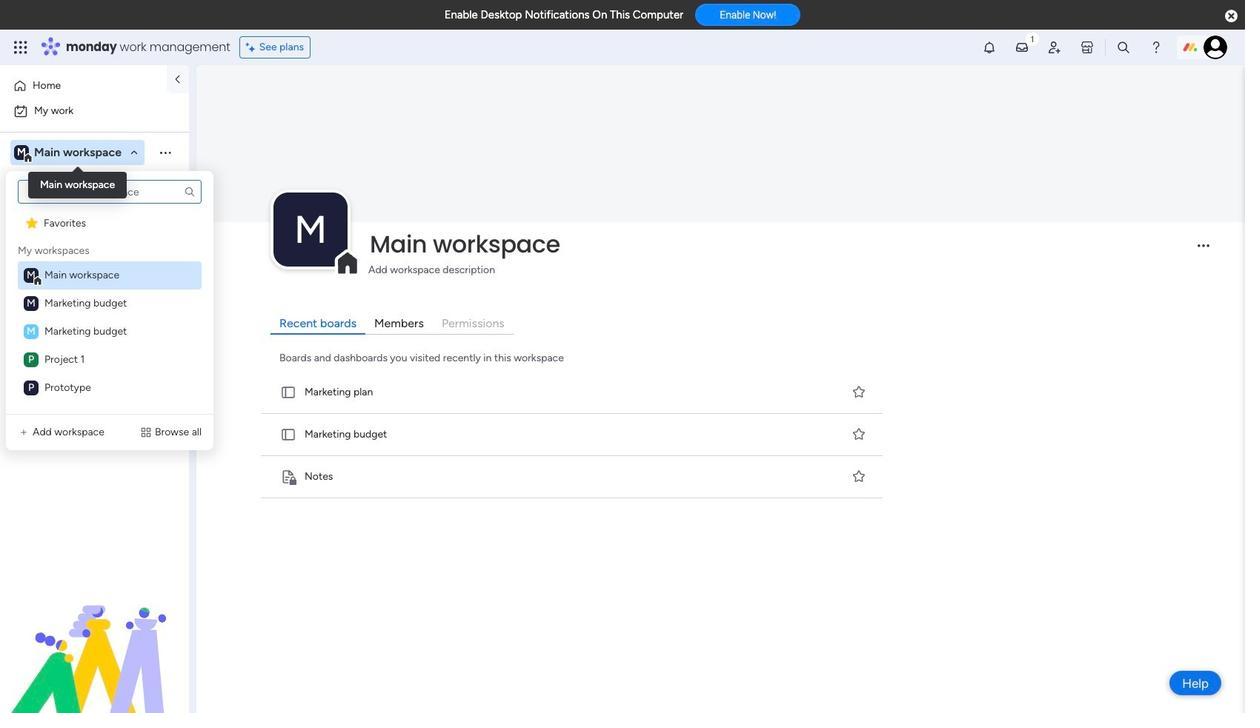Task type: vqa. For each thing, say whether or not it's contained in the screenshot.
Search in workspace "field"
yes



Task type: describe. For each thing, give the bounding box(es) containing it.
workspace selection element
[[14, 144, 124, 163]]

help image
[[1149, 40, 1164, 55]]

see plans image
[[246, 39, 259, 56]]

1 add to favorites image from the top
[[852, 385, 867, 400]]

update feed image
[[1015, 40, 1030, 55]]

v2 ellipsis image
[[1198, 245, 1210, 257]]

2 service icon image from the left
[[140, 427, 152, 439]]

prototype element
[[18, 374, 202, 402]]

main workspace element
[[18, 262, 202, 290]]

2 marketing budget element from the top
[[18, 318, 202, 346]]

select product image
[[13, 40, 28, 55]]

dapulse close image
[[1225, 9, 1238, 24]]

lottie animation element
[[0, 564, 189, 714]]

Search for content search field
[[18, 180, 202, 204]]

1 marketing budget element from the top
[[18, 290, 202, 318]]

1 service icon image from the left
[[18, 427, 30, 439]]

workspace image for 1st marketing budget "element" from the top of the page
[[24, 296, 39, 311]]

workspace image for workspace selection element
[[14, 145, 29, 161]]

invite members image
[[1047, 40, 1062, 55]]

add to favorites image
[[852, 427, 867, 442]]



Task type: locate. For each thing, give the bounding box(es) containing it.
search image
[[184, 186, 196, 198]]

workspace image for prototype element
[[24, 381, 39, 396]]

project 1 element
[[18, 346, 202, 374]]

2 vertical spatial option
[[0, 205, 189, 208]]

workspace image for main workspace element
[[24, 268, 39, 283]]

marketing budget element up project 1 element
[[18, 290, 202, 318]]

add to favorites image up add to favorites icon
[[852, 385, 867, 400]]

1 horizontal spatial private board image
[[280, 469, 296, 485]]

Search in workspace field
[[31, 176, 124, 193]]

0 vertical spatial public board image
[[16, 262, 30, 276]]

0 vertical spatial add to favorites image
[[852, 385, 867, 400]]

notifications image
[[982, 40, 997, 55]]

workspace image for project 1 element
[[24, 353, 39, 368]]

workspace options image
[[158, 145, 173, 160]]

workspace image inside project 1 element
[[24, 353, 39, 368]]

service icon image
[[18, 427, 30, 439], [140, 427, 152, 439]]

2 workspace image from the top
[[24, 353, 39, 368]]

1 vertical spatial option
[[9, 99, 180, 123]]

search everything image
[[1116, 40, 1131, 55]]

monday marketplace image
[[1080, 40, 1095, 55]]

1 image
[[1026, 30, 1039, 47]]

0 vertical spatial workspace image
[[24, 268, 39, 283]]

1 vertical spatial public board image
[[280, 385, 296, 401]]

quick search results list box
[[258, 372, 887, 499]]

0 vertical spatial option
[[9, 74, 158, 98]]

list box
[[15, 180, 205, 402], [0, 203, 189, 481]]

1 vertical spatial workspace image
[[24, 353, 39, 368]]

lottie animation image
[[0, 564, 189, 714]]

workspace image
[[24, 268, 39, 283], [24, 353, 39, 368]]

option
[[9, 74, 158, 98], [9, 99, 180, 123], [0, 205, 189, 208]]

None search field
[[18, 180, 202, 204]]

1 vertical spatial add to favorites image
[[852, 469, 867, 484]]

favorites element
[[18, 210, 202, 238]]

0 horizontal spatial private board image
[[16, 236, 30, 251]]

marketing budget element down main workspace element
[[18, 318, 202, 346]]

workspace image
[[14, 145, 29, 161], [274, 193, 348, 267], [24, 296, 39, 311], [24, 325, 39, 339], [24, 381, 39, 396]]

marketing budget element
[[18, 290, 202, 318], [18, 318, 202, 346]]

tree grid
[[18, 210, 202, 402]]

workspace image inside prototype element
[[24, 381, 39, 396]]

1 horizontal spatial service icon image
[[140, 427, 152, 439]]

add to favorites image down add to favorites icon
[[852, 469, 867, 484]]

0 horizontal spatial service icon image
[[18, 427, 30, 439]]

workspace image for first marketing budget "element" from the bottom of the page
[[24, 325, 39, 339]]

None field
[[366, 229, 1185, 260]]

add to favorites image
[[852, 385, 867, 400], [852, 469, 867, 484]]

1 workspace image from the top
[[24, 268, 39, 283]]

my workspaces row
[[18, 238, 90, 259]]

private board image
[[16, 236, 30, 251], [280, 469, 296, 485]]

v2 star 2 image
[[26, 216, 38, 230]]

0 vertical spatial private board image
[[16, 236, 30, 251]]

2 vertical spatial public board image
[[280, 427, 296, 443]]

public board image
[[16, 262, 30, 276], [280, 385, 296, 401], [280, 427, 296, 443]]

1 vertical spatial private board image
[[280, 469, 296, 485]]

kendall parks image
[[1204, 36, 1227, 59]]

2 add to favorites image from the top
[[852, 469, 867, 484]]



